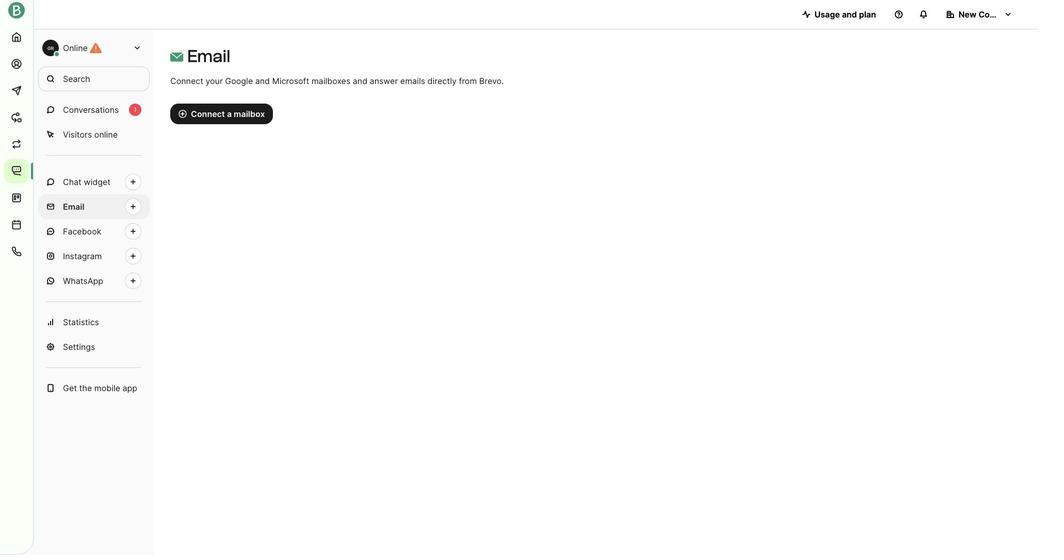 Task type: locate. For each thing, give the bounding box(es) containing it.
whatsapp
[[63, 276, 103, 286]]

whatsapp link
[[38, 269, 150, 294]]

search link
[[38, 67, 150, 91]]

1 horizontal spatial email
[[187, 46, 230, 66]]

online
[[94, 130, 118, 140]]

email up your
[[187, 46, 230, 66]]

0 horizontal spatial and
[[255, 76, 270, 86]]

answer
[[370, 76, 398, 86]]

connect for connect a mailbox
[[191, 109, 225, 119]]

facebook
[[63, 227, 101, 237]]

a
[[227, 109, 232, 119]]

connect your google and microsoft mailboxes and answer emails directly from brevo.
[[170, 76, 504, 86]]

connect down email icon
[[170, 76, 203, 86]]

0 vertical spatial email
[[187, 46, 230, 66]]

and
[[842, 9, 857, 20], [255, 76, 270, 86], [353, 76, 367, 86]]

2 horizontal spatial and
[[842, 9, 857, 20]]

usage
[[815, 9, 840, 20]]

brevo.
[[479, 76, 504, 86]]

1 vertical spatial connect
[[191, 109, 225, 119]]

and right the google
[[255, 76, 270, 86]]

connect left a at top
[[191, 109, 225, 119]]

mailbox
[[234, 109, 265, 119]]

and left plan
[[842, 9, 857, 20]]

get
[[63, 383, 77, 394]]

email
[[187, 46, 230, 66], [63, 202, 84, 212]]

connect
[[170, 76, 203, 86], [191, 109, 225, 119]]

email link
[[38, 195, 150, 219]]

email image
[[170, 50, 183, 64]]

email down chat
[[63, 202, 84, 212]]

new company button
[[938, 4, 1021, 25]]

settings link
[[38, 335, 150, 360]]

instagram
[[63, 251, 102, 262]]

chat
[[63, 177, 81, 187]]

usage and plan button
[[794, 4, 884, 25]]

your
[[206, 76, 223, 86]]

mailboxes
[[311, 76, 350, 86]]

facebook link
[[38, 219, 150, 244]]

and left answer
[[353, 76, 367, 86]]

0 horizontal spatial email
[[63, 202, 84, 212]]

0 vertical spatial connect
[[170, 76, 203, 86]]

online
[[63, 43, 88, 53]]



Task type: vqa. For each thing, say whether or not it's contained in the screenshot.
Connect
yes



Task type: describe. For each thing, give the bounding box(es) containing it.
the
[[79, 383, 92, 394]]

statistics link
[[38, 310, 150, 335]]

visitors online link
[[38, 122, 150, 147]]

from
[[459, 76, 477, 86]]

get the mobile app link
[[38, 376, 150, 401]]

new
[[959, 9, 977, 20]]

connect a mailbox
[[191, 109, 265, 119]]

connect for connect your google and microsoft mailboxes and answer emails directly from brevo.
[[170, 76, 203, 86]]

and inside button
[[842, 9, 857, 20]]

settings
[[63, 342, 95, 352]]

chat widget link
[[38, 170, 150, 195]]

1 horizontal spatial and
[[353, 76, 367, 86]]

microsoft
[[272, 76, 309, 86]]

mobile
[[94, 383, 120, 394]]

widget
[[84, 177, 110, 187]]

chat widget
[[63, 177, 110, 187]]

1 vertical spatial email
[[63, 202, 84, 212]]

connect a mailbox link
[[170, 104, 273, 124]]

visitors
[[63, 130, 92, 140]]

1
[[134, 106, 137, 114]]

search
[[63, 74, 90, 84]]

directly
[[427, 76, 457, 86]]

emails
[[400, 76, 425, 86]]

gr
[[47, 45, 54, 51]]

company
[[979, 9, 1017, 20]]

new company
[[959, 9, 1017, 20]]

statistics
[[63, 317, 99, 328]]

usage and plan
[[815, 9, 876, 20]]

visitors online
[[63, 130, 118, 140]]

google
[[225, 76, 253, 86]]

get the mobile app
[[63, 383, 137, 394]]

instagram link
[[38, 244, 150, 269]]

plan
[[859, 9, 876, 20]]

app
[[123, 383, 137, 394]]

conversations
[[63, 105, 119, 115]]



